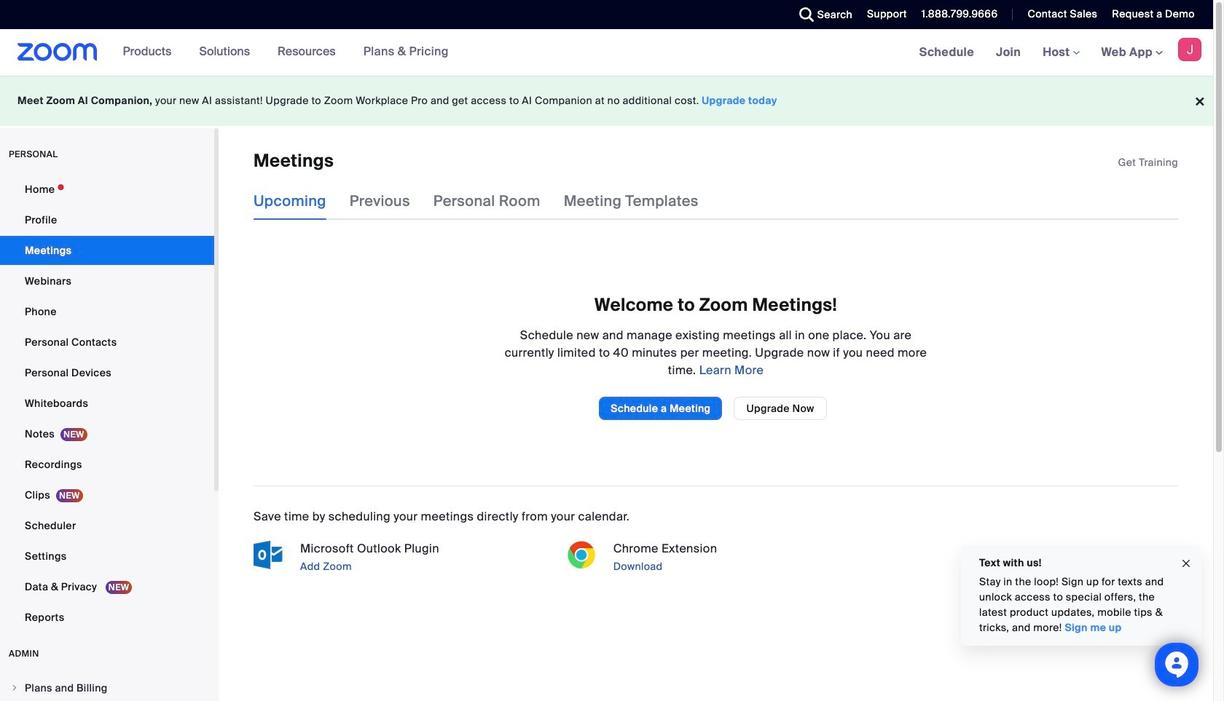 Task type: vqa. For each thing, say whether or not it's contained in the screenshot.
second Tim Burton from the top of the application containing Name
no



Task type: locate. For each thing, give the bounding box(es) containing it.
tabs of meeting tab list
[[254, 182, 722, 220]]

profile picture image
[[1178, 38, 1202, 61]]

banner
[[0, 29, 1213, 77]]

application
[[1118, 155, 1178, 170]]

zoom logo image
[[17, 43, 97, 61]]

close image
[[1181, 556, 1192, 572]]

meetings navigation
[[909, 29, 1213, 77]]

product information navigation
[[112, 29, 460, 76]]

footer
[[0, 76, 1213, 126]]

menu item
[[0, 675, 214, 702]]



Task type: describe. For each thing, give the bounding box(es) containing it.
right image
[[10, 684, 19, 693]]

personal menu menu
[[0, 175, 214, 634]]



